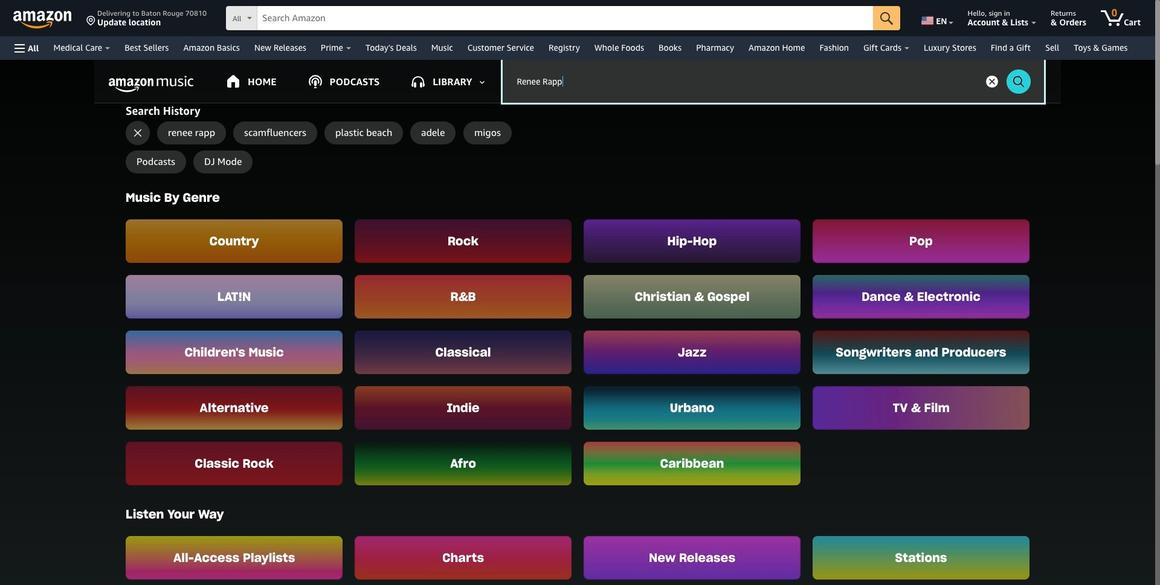 Task type: locate. For each thing, give the bounding box(es) containing it.
None search field
[[226, 6, 901, 31]]

amazon music image
[[109, 76, 193, 92]]

None submit
[[873, 6, 901, 30]]

none submit inside search field
[[873, 6, 901, 30]]

Search search field
[[503, 60, 1044, 103]]

navigation navigation
[[0, 0, 1156, 60]]



Task type: vqa. For each thing, say whether or not it's contained in the screenshot.
search box in the Navigation navigation
yes



Task type: describe. For each thing, give the bounding box(es) containing it.
Search Amazon text field
[[257, 7, 873, 30]]

amazon image
[[13, 11, 72, 29]]

none search field inside navigation navigation
[[226, 6, 901, 31]]



